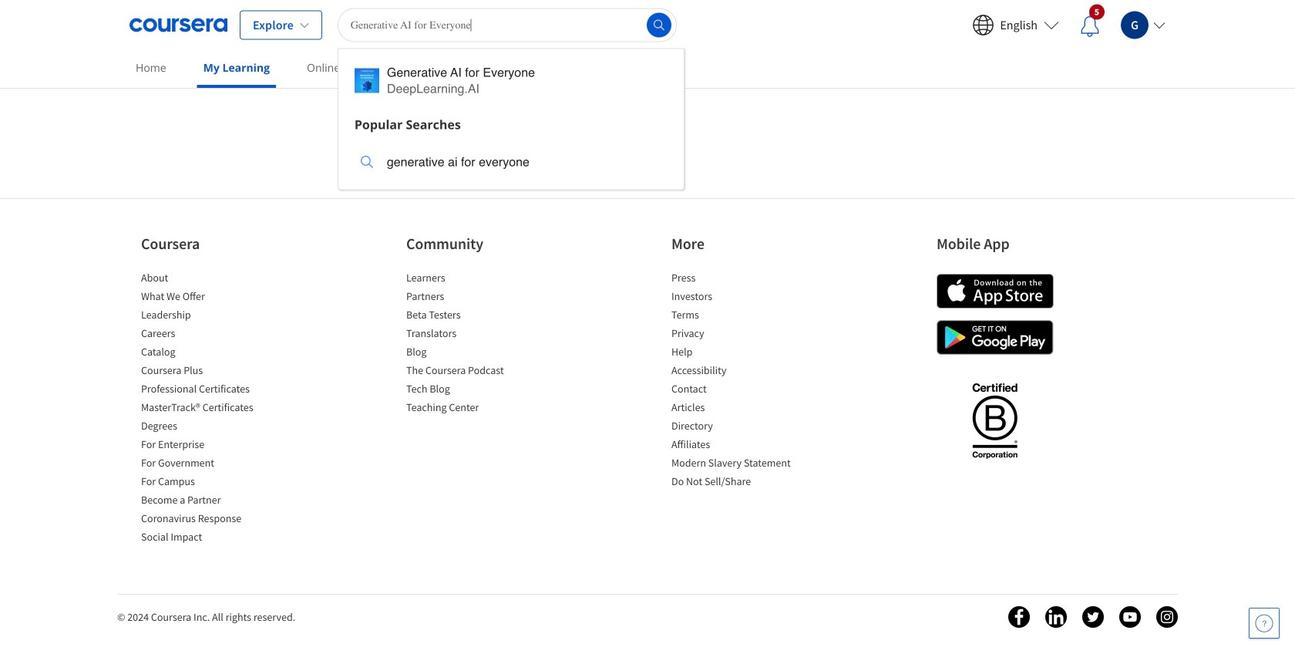 Task type: locate. For each thing, give the bounding box(es) containing it.
list
[[141, 270, 272, 548], [406, 270, 538, 418], [672, 270, 803, 492]]

tab panel
[[130, 0, 1166, 174]]

2 horizontal spatial list
[[672, 270, 803, 492]]

list item
[[141, 270, 272, 288], [406, 270, 538, 288], [672, 270, 803, 288], [141, 288, 272, 307], [406, 288, 538, 307], [672, 288, 803, 307], [141, 307, 272, 325], [406, 307, 538, 325], [672, 307, 803, 325], [141, 325, 272, 344], [406, 325, 538, 344], [672, 325, 803, 344], [141, 344, 272, 362], [406, 344, 538, 362], [672, 344, 803, 362], [141, 362, 272, 381], [406, 362, 538, 381], [672, 362, 803, 381], [141, 381, 272, 400], [406, 381, 538, 400], [672, 381, 803, 400], [141, 400, 272, 418], [406, 400, 538, 418], [672, 400, 803, 418], [141, 418, 272, 437], [672, 418, 803, 437], [141, 437, 272, 455], [672, 437, 803, 455], [141, 455, 272, 474], [672, 455, 803, 474], [141, 474, 272, 492], [672, 474, 803, 492], [141, 492, 272, 511], [141, 511, 272, 529], [141, 529, 272, 548]]

coursera image
[[130, 13, 228, 37]]

1 list from the left
[[141, 270, 272, 548]]

get it on google play image
[[937, 320, 1054, 355]]

3 list from the left
[[672, 270, 803, 492]]

suggestion image image
[[355, 68, 379, 93], [361, 156, 373, 168]]

coursera facebook image
[[1009, 606, 1030, 628]]

None search field
[[338, 8, 685, 190]]

download on the app store image
[[937, 274, 1054, 309]]

coursera twitter image
[[1083, 606, 1104, 628]]

0 horizontal spatial list
[[141, 270, 272, 548]]

1 horizontal spatial list
[[406, 270, 538, 418]]

0 vertical spatial suggestion image image
[[355, 68, 379, 93]]



Task type: vqa. For each thing, say whether or not it's contained in the screenshot.
rightmost Linux
no



Task type: describe. For each thing, give the bounding box(es) containing it.
autocomplete results list box
[[338, 48, 685, 190]]

coursera instagram image
[[1157, 606, 1178, 628]]

2 list from the left
[[406, 270, 538, 418]]

coursera youtube image
[[1120, 606, 1141, 628]]

What do you want to learn? text field
[[338, 8, 677, 42]]

logo of certified b corporation image
[[964, 374, 1027, 467]]

help center image
[[1256, 614, 1274, 632]]

coursera linkedin image
[[1046, 606, 1067, 628]]

1 vertical spatial suggestion image image
[[361, 156, 373, 168]]



